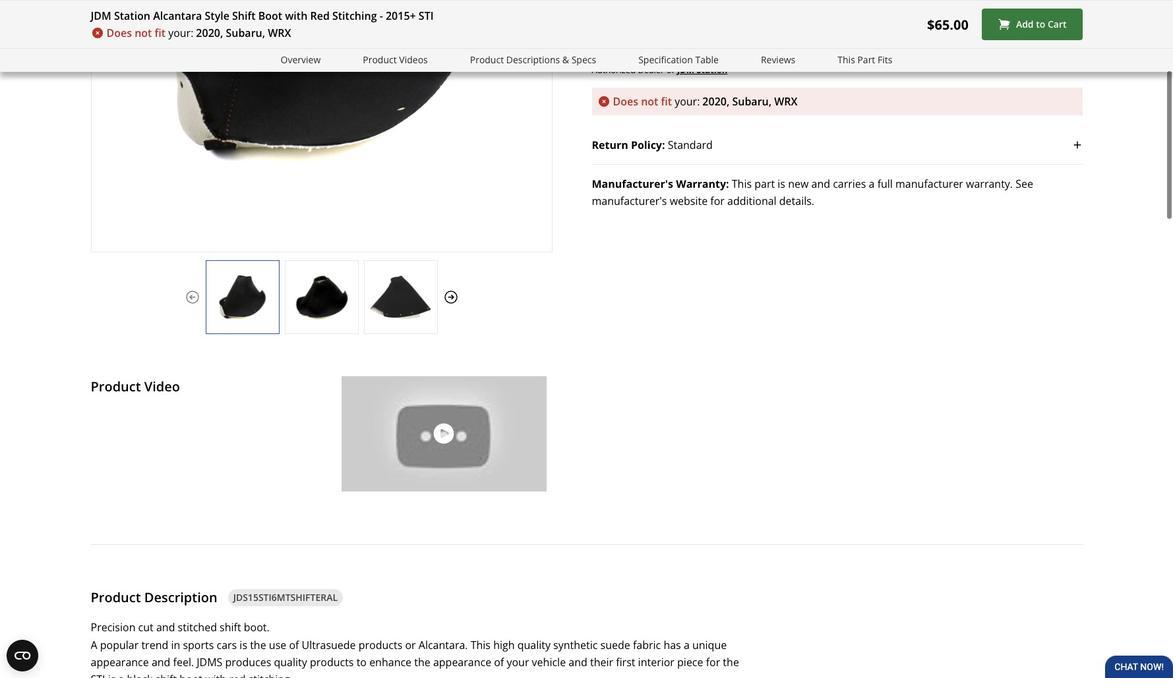 Task type: locate. For each thing, give the bounding box(es) containing it.
product inside product descriptions & specs link
[[470, 53, 504, 66]]

1 vertical spatial jdm
[[677, 64, 695, 76]]

specification table link
[[639, 53, 719, 68]]

0 horizontal spatial products
[[310, 656, 354, 670]]

2020, down style
[[196, 26, 223, 40]]

2 horizontal spatial is
[[778, 177, 786, 192]]

new
[[788, 177, 809, 192]]

station left "alcantara"
[[114, 9, 150, 23]]

feel.
[[173, 656, 194, 670]]

with left red
[[285, 9, 308, 23]]

1 vertical spatial &
[[563, 53, 569, 66]]

& for excellent
[[931, 27, 937, 39]]

0 horizontal spatial a
[[118, 673, 124, 679]]

is left black
[[108, 673, 116, 679]]

2020,
[[196, 26, 223, 40], [703, 95, 730, 109]]

and down the trend
[[152, 656, 170, 670]]

1 vertical spatial of
[[289, 638, 299, 653]]

return
[[592, 138, 628, 153]]

2 horizontal spatial jds15sti6mtsfteral jdm station alcantara style shift boot with red stitching - 2015+ sti, image
[[364, 274, 437, 321]]

1 horizontal spatial station
[[697, 64, 728, 76]]

0 vertical spatial products
[[359, 638, 403, 653]]

1 horizontal spatial of
[[494, 656, 504, 670]]

the
[[250, 638, 266, 653], [414, 656, 431, 670], [723, 656, 739, 670]]

0 horizontal spatial station
[[114, 9, 150, 23]]

2 horizontal spatial a
[[869, 177, 875, 192]]

0 horizontal spatial of
[[289, 638, 299, 653]]

0 horizontal spatial does not fit your: 2020, subaru, wrx
[[107, 26, 291, 40]]

2 horizontal spatial this
[[838, 53, 855, 66]]

product video
[[91, 378, 180, 396]]

a left black
[[118, 673, 124, 679]]

1 vertical spatial is
[[240, 638, 247, 653]]

the down unique
[[723, 656, 739, 670]]

0 horizontal spatial quality
[[274, 656, 307, 670]]

quality up vehicle
[[518, 638, 551, 653]]

does
[[107, 26, 132, 40], [613, 95, 639, 109]]

popular
[[100, 638, 139, 653]]

jds15sti6mtshifteral
[[233, 591, 338, 604]]

appearance down alcantara.
[[433, 656, 492, 670]]

fit down "alcantara"
[[155, 26, 166, 40]]

quality down use
[[274, 656, 307, 670]]

fabric
[[633, 638, 661, 653]]

sti down the "a"
[[91, 673, 105, 679]]

the down or
[[414, 656, 431, 670]]

1 vertical spatial not
[[641, 95, 659, 109]]

shift up cars
[[220, 621, 241, 635]]

website
[[670, 194, 708, 209]]

does not fit your: 2020, subaru, wrx down jdm station link
[[613, 95, 798, 109]]

1 horizontal spatial 2020,
[[703, 95, 730, 109]]

2 appearance from the left
[[433, 656, 492, 670]]

warranty:
[[676, 177, 729, 192]]

with down jdms
[[205, 673, 226, 679]]

red
[[229, 673, 246, 679]]

to right add on the top right of page
[[1036, 18, 1046, 31]]

1 horizontal spatial shift
[[220, 621, 241, 635]]

of right dealer
[[667, 64, 675, 76]]

1 vertical spatial for
[[706, 656, 720, 670]]

product up precision
[[91, 589, 141, 607]]

0 horizontal spatial subaru,
[[226, 26, 265, 40]]

does not fit your: 2020, subaru, wrx down style
[[107, 26, 291, 40]]

1 horizontal spatial does
[[613, 95, 639, 109]]

0 vertical spatial to
[[1036, 18, 1046, 31]]

0 horizontal spatial to
[[357, 656, 367, 670]]

0 vertical spatial 2020,
[[196, 26, 223, 40]]

0 horizontal spatial does
[[107, 26, 132, 40]]

1 horizontal spatial does not fit your: 2020, subaru, wrx
[[613, 95, 798, 109]]

1 horizontal spatial with
[[285, 9, 308, 23]]

your: down "alcantara"
[[168, 26, 193, 40]]

1 horizontal spatial this
[[732, 177, 752, 192]]

authorized
[[592, 64, 636, 76]]

1 vertical spatial fit
[[661, 95, 672, 109]]

0 vertical spatial subaru,
[[226, 26, 265, 40]]

0 vertical spatial of
[[667, 64, 675, 76]]

0 vertical spatial sti
[[419, 9, 434, 23]]

this left 'high'
[[471, 638, 491, 653]]

1 horizontal spatial quality
[[518, 638, 551, 653]]

1 horizontal spatial jdm
[[677, 64, 695, 76]]

0 vertical spatial &
[[931, 27, 937, 39]]

0 horizontal spatial not
[[135, 26, 152, 40]]

1 vertical spatial your:
[[675, 95, 700, 109]]

0 horizontal spatial sti
[[91, 673, 105, 679]]

shift down "feel."
[[155, 673, 177, 679]]

1 vertical spatial a
[[684, 638, 690, 653]]

piece
[[677, 656, 703, 670]]

2 vertical spatial of
[[494, 656, 504, 670]]

&
[[931, 27, 937, 39], [563, 53, 569, 66]]

open widget image
[[7, 640, 38, 672]]

shift
[[220, 621, 241, 635], [155, 673, 177, 679]]

1 horizontal spatial to
[[1036, 18, 1046, 31]]

station right specification
[[697, 64, 728, 76]]

has
[[664, 638, 681, 653]]

of
[[667, 64, 675, 76], [289, 638, 299, 653], [494, 656, 504, 670]]

station inside authorized dealer of jdm station
[[697, 64, 728, 76]]

of down 'high'
[[494, 656, 504, 670]]

1 horizontal spatial wrx
[[775, 95, 798, 109]]

rated
[[862, 27, 887, 39]]

wrx down boot
[[268, 26, 291, 40]]

manufacturer's warranty:
[[592, 177, 729, 192]]

jdm inside authorized dealer of jdm station
[[677, 64, 695, 76]]

your
[[507, 656, 529, 670]]

wrx down reviews link
[[775, 95, 798, 109]]

their
[[590, 656, 613, 670]]

0 horizontal spatial with
[[205, 673, 226, 679]]

for down warranty:
[[711, 194, 725, 209]]

your: down jdm station link
[[675, 95, 700, 109]]

0 horizontal spatial this
[[471, 638, 491, 653]]

subaru, down 'shift'
[[226, 26, 265, 40]]

warranty.
[[966, 177, 1013, 192]]

1 horizontal spatial &
[[931, 27, 937, 39]]

1 horizontal spatial subaru,
[[732, 95, 772, 109]]

is right part
[[778, 177, 786, 192]]

products up enhance
[[359, 638, 403, 653]]

trend
[[141, 638, 168, 653]]

unique
[[693, 638, 727, 653]]

product inside product videos link
[[363, 53, 397, 66]]

manufacturer's
[[592, 177, 673, 192]]

& for descriptions
[[563, 53, 569, 66]]

product for product descriptions & specs
[[470, 53, 504, 66]]

of right use
[[289, 638, 299, 653]]

0 vertical spatial a
[[869, 177, 875, 192]]

is inside this part is new and carries a full manufacturer warranty. see manufacturer's website for additional details.
[[778, 177, 786, 192]]

does not fit your: 2020, subaru, wrx
[[107, 26, 291, 40], [613, 95, 798, 109]]

videos
[[399, 53, 428, 66]]

0 horizontal spatial jdm
[[91, 9, 111, 23]]

appearance down popular
[[91, 656, 149, 670]]

2020, down jdm station link
[[703, 95, 730, 109]]

0 vertical spatial for
[[711, 194, 725, 209]]

1 horizontal spatial appearance
[[433, 656, 492, 670]]

precision cut and stitched shift boot. a popular trend in sports cars is the use of ultrasuede products or alcantara.  this high quality synthetic suede fabric has a unique appearance and feel.   jdms produces quality products to enhance the appearance of your vehicle and their first interior piece for the sti is a black shift boot with red stitching.
[[91, 621, 739, 679]]

fits
[[878, 53, 893, 66]]

sti right 2015+
[[419, 9, 434, 23]]

1 jds15sti6mtsfteral jdm station alcantara style shift boot with red stitching - 2015+ sti, image from the left
[[206, 274, 279, 321]]

1 vertical spatial wrx
[[775, 95, 798, 109]]

specification
[[639, 53, 693, 66]]

reviews link
[[761, 53, 796, 68]]

products down ultrasuede
[[310, 656, 354, 670]]

appearance
[[91, 656, 149, 670], [433, 656, 492, 670]]

and
[[812, 177, 830, 192], [156, 621, 175, 635], [152, 656, 170, 670], [569, 656, 588, 670]]

0 horizontal spatial shift
[[155, 673, 177, 679]]

a left full
[[869, 177, 875, 192]]

a
[[869, 177, 875, 192], [684, 638, 690, 653], [118, 673, 124, 679]]

1 vertical spatial station
[[697, 64, 728, 76]]

boot
[[258, 9, 282, 23]]

1 vertical spatial this
[[732, 177, 752, 192]]

and right new
[[812, 177, 830, 192]]

product left descriptions
[[470, 53, 504, 66]]

video
[[144, 378, 180, 396]]

this for part
[[838, 53, 855, 66]]

product left video
[[91, 378, 141, 396]]

red
[[310, 9, 330, 23]]

0 horizontal spatial 2020,
[[196, 26, 223, 40]]

this left part
[[838, 53, 855, 66]]

guarantee
[[943, 5, 988, 17]]

a right has
[[684, 638, 690, 653]]

0 vertical spatial does not fit your: 2020, subaru, wrx
[[107, 26, 291, 40]]

product for product videos
[[363, 53, 397, 66]]

this part is new and carries a full manufacturer warranty. see manufacturer's website for additional details.
[[592, 177, 1034, 209]]

excellent
[[890, 27, 929, 39]]

subaru,
[[226, 26, 265, 40], [732, 95, 772, 109]]

of inside authorized dealer of jdm station
[[667, 64, 675, 76]]

0 vertical spatial this
[[838, 53, 855, 66]]

interior
[[638, 656, 675, 670]]

2 vertical spatial this
[[471, 638, 491, 653]]

is right cars
[[240, 638, 247, 653]]

satisfaction
[[893, 5, 940, 17]]

1 vertical spatial sti
[[91, 673, 105, 679]]

product left videos
[[363, 53, 397, 66]]

0 vertical spatial quality
[[518, 638, 551, 653]]

0 vertical spatial your:
[[168, 26, 193, 40]]

enhance
[[369, 656, 412, 670]]

this inside this part is new and carries a full manufacturer warranty. see manufacturer's website for additional details.
[[732, 177, 752, 192]]

1 vertical spatial does not fit your: 2020, subaru, wrx
[[613, 95, 798, 109]]

0 horizontal spatial the
[[250, 638, 266, 653]]

subaru, down reviews link
[[732, 95, 772, 109]]

2 jds15sti6mtsfteral jdm station alcantara style shift boot with red stitching - 2015+ sti, image from the left
[[285, 274, 358, 321]]

0 vertical spatial is
[[778, 177, 786, 192]]

0 vertical spatial shift
[[220, 621, 241, 635]]

for
[[711, 194, 725, 209], [706, 656, 720, 670]]

0 vertical spatial does
[[107, 26, 132, 40]]

0 horizontal spatial &
[[563, 53, 569, 66]]

shift
[[232, 9, 256, 23]]

1 horizontal spatial sti
[[419, 9, 434, 23]]

0 vertical spatial wrx
[[268, 26, 291, 40]]

boot.
[[244, 621, 270, 635]]

this for part
[[732, 177, 752, 192]]

0 horizontal spatial fit
[[155, 26, 166, 40]]

0 vertical spatial jdm
[[91, 9, 111, 23]]

2015+
[[386, 9, 416, 23]]

1 horizontal spatial jds15sti6mtsfteral jdm station alcantara style shift boot with red stitching - 2015+ sti, image
[[285, 274, 358, 321]]

1 vertical spatial with
[[205, 673, 226, 679]]

2 vertical spatial is
[[108, 673, 116, 679]]

wrx
[[268, 26, 291, 40], [775, 95, 798, 109]]

with
[[285, 9, 308, 23], [205, 673, 226, 679]]

2 horizontal spatial of
[[667, 64, 675, 76]]

to left enhance
[[357, 656, 367, 670]]

0 horizontal spatial jds15sti6mtsfteral jdm station alcantara style shift boot with red stitching - 2015+ sti, image
[[206, 274, 279, 321]]

1 vertical spatial shift
[[155, 673, 177, 679]]

synthetic
[[553, 638, 598, 653]]

fit down authorized dealer of jdm station at the top
[[661, 95, 672, 109]]

0 horizontal spatial appearance
[[91, 656, 149, 670]]

fit
[[155, 26, 166, 40], [661, 95, 672, 109]]

quality
[[518, 638, 551, 653], [274, 656, 307, 670]]

this part fits
[[838, 53, 893, 66]]

jdm
[[91, 9, 111, 23], [677, 64, 695, 76]]

2 vertical spatial a
[[118, 673, 124, 679]]

the down boot. at the left of page
[[250, 638, 266, 653]]

jds15sti6mtsfteral jdm station alcantara style shift boot with red stitching - 2015+ sti, image
[[206, 274, 279, 321], [285, 274, 358, 321], [364, 274, 437, 321]]

for down unique
[[706, 656, 720, 670]]

to inside button
[[1036, 18, 1046, 31]]

suede
[[601, 638, 630, 653]]

is
[[778, 177, 786, 192], [240, 638, 247, 653], [108, 673, 116, 679]]

to
[[1036, 18, 1046, 31], [357, 656, 367, 670]]

0 vertical spatial not
[[135, 26, 152, 40]]

1 vertical spatial to
[[357, 656, 367, 670]]

product for product video
[[91, 378, 141, 396]]

& left specs
[[563, 53, 569, 66]]

& left trusted
[[931, 27, 937, 39]]

sti
[[419, 9, 434, 23], [91, 673, 105, 679]]

1 vertical spatial subaru,
[[732, 95, 772, 109]]

station
[[114, 9, 150, 23], [697, 64, 728, 76]]

this up additional at right top
[[732, 177, 752, 192]]



Task type: describe. For each thing, give the bounding box(es) containing it.
black
[[127, 673, 153, 679]]

a inside this part is new and carries a full manufacturer warranty. see manufacturer's website for additional details.
[[869, 177, 875, 192]]

to inside the precision cut and stitched shift boot. a popular trend in sports cars is the use of ultrasuede products or alcantara.  this high quality synthetic suede fabric has a unique appearance and feel.   jdms produces quality products to enhance the appearance of your vehicle and their first interior piece for the sti is a black shift boot with red stitching.
[[357, 656, 367, 670]]

3 jds15sti6mtsfteral jdm station alcantara style shift boot with red stitching - 2015+ sti, image from the left
[[364, 274, 437, 321]]

authorized dealer of jdm station
[[592, 64, 728, 76]]

1 vertical spatial 2020,
[[703, 95, 730, 109]]

description
[[144, 589, 217, 607]]

details.
[[780, 194, 815, 209]]

with inside the precision cut and stitched shift boot. a popular trend in sports cars is the use of ultrasuede products or alcantara.  this high quality synthetic suede fabric has a unique appearance and feel.   jdms produces quality products to enhance the appearance of your vehicle and their first interior piece for the sti is a black shift boot with red stitching.
[[205, 673, 226, 679]]

descriptions
[[506, 53, 560, 66]]

product videos link
[[363, 53, 428, 68]]

stitched
[[178, 621, 217, 635]]

this inside the precision cut and stitched shift boot. a popular trend in sports cars is the use of ultrasuede products or alcantara.  this high quality synthetic suede fabric has a unique appearance and feel.   jdms produces quality products to enhance the appearance of your vehicle and their first interior piece for the sti is a black shift boot with red stitching.
[[471, 638, 491, 653]]

vehicle
[[532, 656, 566, 670]]

1 horizontal spatial a
[[684, 638, 690, 653]]

for inside this part is new and carries a full manufacturer warranty. see manufacturer's website for additional details.
[[711, 194, 725, 209]]

reviews
[[761, 53, 796, 66]]

0 vertical spatial with
[[285, 9, 308, 23]]

policy:
[[631, 138, 665, 153]]

jdm station link
[[677, 63, 728, 77]]

sports
[[183, 638, 214, 653]]

produces
[[225, 656, 271, 670]]

0 horizontal spatial your:
[[168, 26, 193, 40]]

high
[[493, 638, 515, 653]]

this part fits link
[[838, 53, 893, 68]]

part
[[858, 53, 876, 66]]

specification table
[[639, 53, 719, 66]]

rated excellent & trusted
[[862, 27, 972, 39]]

carries
[[833, 177, 866, 192]]

1 vertical spatial quality
[[274, 656, 307, 670]]

go to right image image
[[443, 289, 459, 305]]

see
[[1016, 177, 1034, 192]]

in
[[171, 638, 180, 653]]

2 horizontal spatial the
[[723, 656, 739, 670]]

jdms
[[197, 656, 223, 670]]

cut
[[138, 621, 154, 635]]

and right cut
[[156, 621, 175, 635]]

and inside this part is new and carries a full manufacturer warranty. see manufacturer's website for additional details.
[[812, 177, 830, 192]]

ultrasuede
[[302, 638, 356, 653]]

1 horizontal spatial not
[[641, 95, 659, 109]]

precision
[[91, 621, 136, 635]]

product for product description
[[91, 589, 141, 607]]

add to cart button
[[982, 9, 1083, 40]]

product descriptions & specs link
[[470, 53, 596, 68]]

1 appearance from the left
[[91, 656, 149, 670]]

manufacturer's
[[592, 194, 667, 209]]

standard
[[668, 138, 713, 153]]

table
[[695, 53, 719, 66]]

first
[[616, 656, 636, 670]]

style
[[205, 9, 229, 23]]

0 horizontal spatial is
[[108, 673, 116, 679]]

additional
[[728, 194, 777, 209]]

1 vertical spatial products
[[310, 656, 354, 670]]

dealer
[[638, 64, 664, 76]]

full
[[878, 177, 893, 192]]

sti inside the precision cut and stitched shift boot. a popular trend in sports cars is the use of ultrasuede products or alcantara.  this high quality synthetic suede fabric has a unique appearance and feel.   jdms produces quality products to enhance the appearance of your vehicle and their first interior piece for the sti is a black shift boot with red stitching.
[[91, 673, 105, 679]]

0 vertical spatial station
[[114, 9, 150, 23]]

$65.00
[[927, 16, 969, 33]]

jdm station alcantara style shift boot with red stitching - 2015+ sti
[[91, 9, 434, 23]]

1 horizontal spatial fit
[[661, 95, 672, 109]]

for inside the precision cut and stitched shift boot. a popular trend in sports cars is the use of ultrasuede products or alcantara.  this high quality synthetic suede fabric has a unique appearance and feel.   jdms produces quality products to enhance the appearance of your vehicle and their first interior piece for the sti is a black shift boot with red stitching.
[[706, 656, 720, 670]]

a
[[91, 638, 97, 653]]

1 horizontal spatial your:
[[675, 95, 700, 109]]

add
[[1016, 18, 1034, 31]]

or
[[405, 638, 416, 653]]

cart
[[1048, 18, 1067, 31]]

0 vertical spatial fit
[[155, 26, 166, 40]]

alcantara
[[153, 9, 202, 23]]

specs
[[572, 53, 596, 66]]

stitching
[[332, 9, 377, 23]]

1 vertical spatial does
[[613, 95, 639, 109]]

manufacturer
[[896, 177, 964, 192]]

trusted
[[940, 27, 972, 39]]

and down synthetic
[[569, 656, 588, 670]]

use
[[269, 638, 286, 653]]

1 horizontal spatial the
[[414, 656, 431, 670]]

add to cart
[[1016, 18, 1067, 31]]

boot
[[180, 673, 202, 679]]

-
[[380, 9, 383, 23]]

part
[[755, 177, 775, 192]]

0 horizontal spatial wrx
[[268, 26, 291, 40]]

return policy: standard
[[592, 138, 713, 153]]

satisfaction guarantee
[[893, 5, 988, 17]]

product videos
[[363, 53, 428, 66]]

product description
[[91, 589, 217, 607]]

1 horizontal spatial products
[[359, 638, 403, 653]]

stitching.
[[248, 673, 293, 679]]

1 horizontal spatial is
[[240, 638, 247, 653]]

cars
[[217, 638, 237, 653]]

product descriptions & specs
[[470, 53, 596, 66]]

overview link
[[281, 53, 321, 68]]

alcantara.
[[419, 638, 468, 653]]

overview
[[281, 53, 321, 66]]



Task type: vqa. For each thing, say whether or not it's contained in the screenshot.
overview
yes



